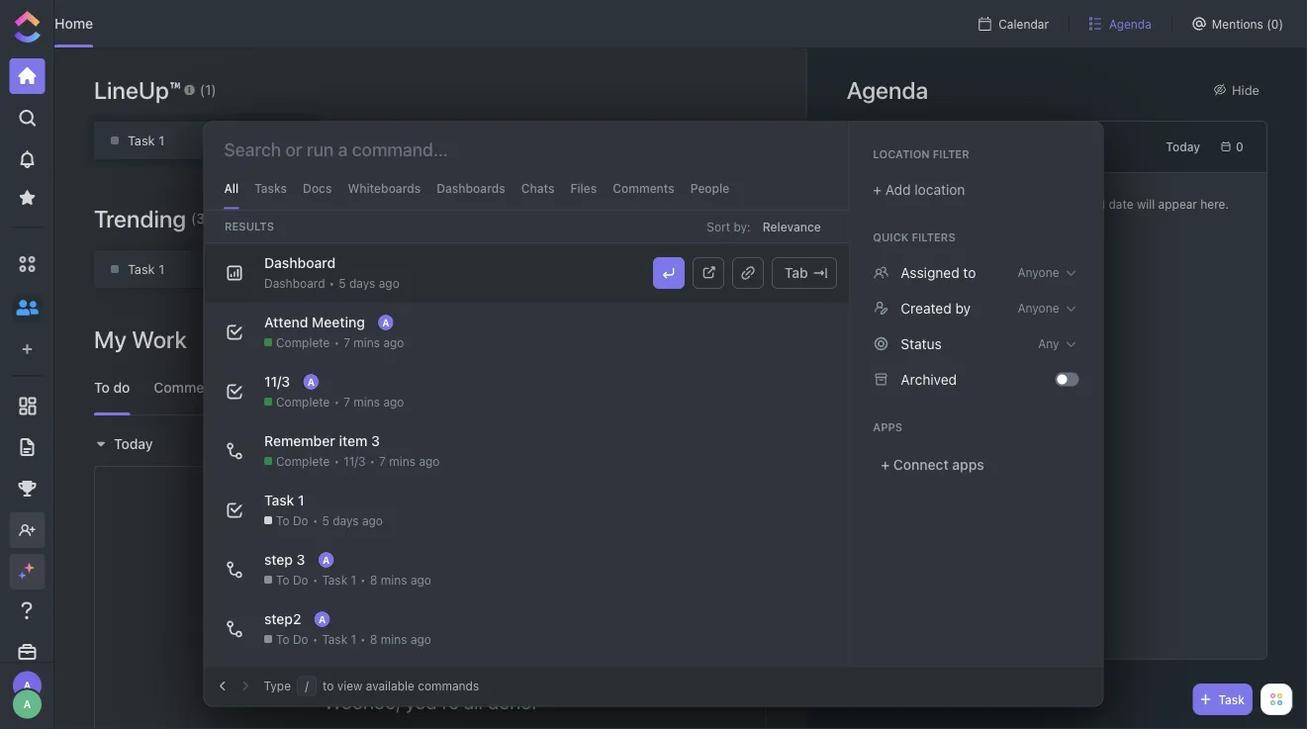 Task type: vqa. For each thing, say whether or not it's contained in the screenshot.
top Notes
no



Task type: describe. For each thing, give the bounding box(es) containing it.
filter
[[933, 147, 969, 160]]

trending (3)
[[94, 205, 210, 233]]

8 for step2
[[369, 632, 377, 646]]

(1)
[[200, 81, 216, 97]]

11/3 inside 11/3 link
[[353, 262, 377, 277]]

all
[[224, 182, 239, 195]]

1 horizontal spatial meeting
[[623, 262, 671, 277]]

tasks & reminders due on the selected date will appear here.
[[885, 197, 1229, 211]]

task
[[1219, 693, 1245, 707]]

8 for step 3
[[369, 572, 377, 586]]

available
[[366, 679, 415, 693]]

a for step2
[[318, 613, 325, 624]]

hide
[[1232, 82, 1260, 97]]

dashboards
[[437, 182, 505, 195]]

+ add location
[[873, 181, 965, 197]]

remember
[[264, 432, 335, 449]]

by:
[[733, 219, 750, 233]]

the
[[1036, 197, 1054, 211]]

files
[[570, 182, 597, 195]]

apps
[[873, 421, 903, 433]]

status
[[901, 335, 942, 352]]

2 vertical spatial 7 mins ago
[[379, 454, 439, 468]]

today button
[[1158, 135, 1208, 159]]

1 to do from the top
[[276, 513, 308, 527]]

2 vertical spatial 7
[[379, 454, 385, 468]]

anyone for assigned to
[[1018, 266, 1059, 280]]

apple, , element for attend meeting
[[377, 314, 393, 330]]

quick filters
[[873, 231, 956, 243]]

complete for 11/3
[[276, 394, 330, 408]]

7 mins ago for 11/3
[[343, 394, 404, 408]]

7 mins ago for attend meeting
[[343, 335, 404, 349]]

1 vertical spatial attend
[[264, 314, 308, 330]]

apple, , element for step 3
[[318, 552, 334, 568]]

days for ‎task 1
[[332, 513, 358, 527]]

home
[[54, 15, 93, 32]]

(3)
[[191, 210, 210, 227]]

on
[[1019, 197, 1033, 211]]

7 for 11/3
[[343, 394, 350, 408]]

0 vertical spatial 3
[[371, 432, 379, 449]]

view
[[337, 679, 363, 693]]

calendar
[[999, 17, 1049, 31]]

here.
[[1201, 197, 1229, 211]]

to up step 3
[[276, 513, 289, 527]]

any
[[1038, 337, 1059, 351]]

lineup
[[94, 76, 169, 104]]

all
[[464, 690, 483, 714]]

to do for step 3
[[276, 572, 308, 586]]

quick
[[873, 231, 909, 243]]

5 days ago for ‎task 1
[[322, 513, 382, 527]]

ohkbv image for status
[[873, 336, 889, 352]]

7 for attend meeting
[[343, 335, 350, 349]]

results
[[224, 220, 274, 233]]

3 complete from the top
[[276, 454, 330, 468]]

reminders
[[932, 197, 991, 211]]

to view available commands
[[323, 679, 479, 693]]

assigned to
[[901, 264, 976, 281]]

to right / on the bottom of page
[[323, 679, 334, 693]]

tasks for tasks
[[255, 182, 287, 195]]

5 for dashboard
[[338, 276, 345, 289]]

a for attend meeting
[[382, 316, 389, 328]]

2 dashboard from the top
[[264, 276, 325, 289]]

tasks for tasks & reminders due on the selected date will appear here.
[[885, 197, 917, 211]]

work
[[132, 326, 187, 353]]

woohoo,
[[324, 690, 401, 714]]

add
[[885, 181, 911, 197]]

0 horizontal spatial attend meeting
[[264, 314, 364, 330]]

location
[[915, 181, 965, 197]]

remember item 3
[[264, 432, 379, 449]]

woohoo, you're all done!
[[324, 690, 537, 714]]

today inside button
[[1166, 140, 1200, 154]]

complete for attend meeting
[[276, 335, 330, 349]]

date
[[1109, 197, 1134, 211]]

will
[[1137, 197, 1155, 211]]

item
[[338, 432, 367, 449]]

assigned
[[901, 264, 960, 281]]

1 do from the top
[[292, 513, 308, 527]]

people
[[691, 182, 730, 195]]

ofzaa image
[[873, 372, 889, 387]]

user friends image
[[16, 299, 38, 316]]

sort
[[706, 219, 730, 233]]

archived
[[901, 371, 957, 387]]

&
[[920, 197, 929, 211]]

apple, , element for 11/3
[[303, 374, 318, 389]]

done!
[[488, 690, 537, 714]]

whiteboards
[[348, 182, 421, 195]]

my work
[[94, 326, 187, 353]]



Task type: locate. For each thing, give the bounding box(es) containing it.
+ left connect
[[881, 456, 890, 473]]

8 mins ago for step2
[[369, 632, 431, 646]]

1 vertical spatial attend meeting
[[264, 314, 364, 330]]

a right step 3
[[322, 554, 329, 565]]

5
[[338, 276, 345, 289], [322, 513, 329, 527]]

0 vertical spatial 8 mins ago
[[369, 572, 431, 586]]

5 days ago
[[338, 276, 399, 289], [322, 513, 382, 527]]

3 right item
[[371, 432, 379, 449]]

1 vertical spatial 5
[[322, 513, 329, 527]]

0 vertical spatial 8
[[369, 572, 377, 586]]

1 horizontal spatial agenda
[[1109, 17, 1152, 31]]

1 horizontal spatial 5
[[338, 276, 345, 289]]

+
[[873, 181, 882, 197], [881, 456, 890, 473]]

+ for + connect apps
[[881, 456, 890, 473]]

complete
[[276, 335, 330, 349], [276, 394, 330, 408], [276, 454, 330, 468]]

0 vertical spatial meeting
[[623, 262, 671, 277]]

1 vertical spatial tasks
[[885, 197, 917, 211]]

‎task 1
[[128, 133, 164, 148], [128, 262, 164, 277], [264, 492, 304, 508], [322, 572, 356, 586], [322, 632, 356, 646]]

0 vertical spatial dashboard
[[264, 254, 335, 271]]

days down item
[[332, 513, 358, 527]]

to
[[963, 264, 976, 281], [276, 513, 289, 527], [276, 572, 289, 586], [276, 632, 289, 646], [323, 679, 334, 693]]

today button
[[94, 436, 158, 452]]

a for step 3
[[322, 554, 329, 565]]

created
[[901, 300, 952, 316]]

0 horizontal spatial 3
[[296, 551, 305, 568]]

2 ‎task 1 link from the top
[[94, 250, 315, 288]]

to do for step2
[[276, 632, 308, 646]]

sort by:
[[706, 219, 750, 233]]

1 vertical spatial complete
[[276, 394, 330, 408]]

2 anyone from the top
[[1018, 301, 1059, 315]]

mins
[[353, 335, 380, 349], [353, 394, 380, 408], [389, 454, 415, 468], [380, 572, 407, 586], [380, 632, 407, 646]]

0 vertical spatial 5 days ago
[[338, 276, 399, 289]]

apple, , element up "remember item 3"
[[303, 374, 318, 389]]

apple, , element right step2
[[314, 611, 330, 627]]

0 vertical spatial complete
[[276, 335, 330, 349]]

attend
[[579, 262, 619, 277], [264, 314, 308, 330]]

1 8 mins ago from the top
[[369, 572, 431, 586]]

tasks right all at the left top
[[255, 182, 287, 195]]

a
[[382, 316, 389, 328], [307, 376, 314, 387], [322, 554, 329, 565], [318, 613, 325, 624]]

do down step 3
[[292, 572, 308, 586]]

apple, , element right step 3
[[318, 552, 334, 568]]

1 vertical spatial to do
[[276, 572, 308, 586]]

‎task 1 link
[[94, 122, 313, 159], [94, 250, 315, 288]]

1 vertical spatial 7 mins ago
[[343, 394, 404, 408]]

1 vertical spatial +
[[881, 456, 890, 473]]

anyone up any
[[1018, 301, 1059, 315]]

step2
[[264, 611, 301, 627]]

7
[[343, 335, 350, 349], [343, 394, 350, 408], [379, 454, 385, 468]]

+ left add
[[873, 181, 882, 197]]

by
[[955, 300, 971, 316]]

1 horizontal spatial today
[[1166, 140, 1200, 154]]

‎task
[[128, 133, 155, 148], [128, 262, 155, 277], [264, 492, 294, 508], [322, 572, 347, 586], [322, 632, 347, 646]]

apple, , element down 11/3 link
[[377, 314, 393, 330]]

type
[[264, 679, 291, 693]]

a up "remember item 3"
[[307, 376, 314, 387]]

0 vertical spatial attend meeting
[[579, 262, 671, 277]]

3
[[371, 432, 379, 449], [296, 551, 305, 568]]

ohkbv image down ohkbv icon
[[873, 336, 889, 352]]

to down step2
[[276, 632, 289, 646]]

to do down step 3
[[276, 572, 308, 586]]

0 vertical spatial +
[[873, 181, 882, 197]]

2 vertical spatial complete
[[276, 454, 330, 468]]

days
[[349, 276, 375, 289], [332, 513, 358, 527]]

appear
[[1158, 197, 1197, 211]]

2 vertical spatial do
[[292, 632, 308, 646]]

trending
[[94, 205, 186, 233]]

attend meeting
[[579, 262, 671, 277], [264, 314, 364, 330]]

to do
[[276, 513, 308, 527], [276, 572, 308, 586], [276, 632, 308, 646]]

ohkbv image
[[873, 265, 889, 281], [873, 336, 889, 352]]

dashboard
[[264, 254, 335, 271], [264, 276, 325, 289]]

5 for ‎task 1
[[322, 513, 329, 527]]

3 do from the top
[[292, 632, 308, 646]]

2 ohkbv image from the top
[[873, 336, 889, 352]]

0 vertical spatial days
[[349, 276, 375, 289]]

7 mins ago
[[343, 335, 404, 349], [343, 394, 404, 408], [379, 454, 439, 468]]

to up by
[[963, 264, 976, 281]]

to do down step2
[[276, 632, 308, 646]]

0 vertical spatial to do
[[276, 513, 308, 527]]

a right step2
[[318, 613, 325, 624]]

0 horizontal spatial attend
[[264, 314, 308, 330]]

11/3 down item
[[343, 454, 365, 468]]

0 vertical spatial agenda
[[1109, 17, 1152, 31]]

1
[[159, 133, 164, 148], [159, 262, 164, 277], [297, 492, 304, 508], [350, 572, 356, 586], [350, 632, 356, 646]]

0 horizontal spatial 5
[[322, 513, 329, 527]]

1 vertical spatial dashboard
[[264, 276, 325, 289]]

11/3 down the whiteboards at the top left of page
[[353, 262, 377, 277]]

to do up step 3
[[276, 513, 308, 527]]

1 vertical spatial 8
[[369, 632, 377, 646]]

2 8 from the top
[[369, 632, 377, 646]]

tasks
[[255, 182, 287, 195], [885, 197, 917, 211]]

11/3
[[353, 262, 377, 277], [264, 373, 290, 389], [343, 454, 365, 468]]

1 vertical spatial meeting
[[311, 314, 364, 330]]

do
[[292, 513, 308, 527], [292, 572, 308, 586], [292, 632, 308, 646]]

11/3 up remember
[[264, 373, 290, 389]]

2 complete from the top
[[276, 394, 330, 408]]

1 anyone from the top
[[1018, 266, 1059, 280]]

3 to do from the top
[[276, 632, 308, 646]]

8
[[369, 572, 377, 586], [369, 632, 377, 646]]

Search or run a command… text field
[[224, 138, 468, 162]]

0 horizontal spatial meeting
[[311, 314, 364, 330]]

you're
[[405, 690, 459, 714]]

apple, , element
[[377, 314, 393, 330], [303, 374, 318, 389], [318, 552, 334, 568], [314, 611, 330, 627]]

1 horizontal spatial tasks
[[885, 197, 917, 211]]

2 8 mins ago from the top
[[369, 632, 431, 646]]

a down 11/3 link
[[382, 316, 389, 328]]

due
[[995, 197, 1016, 211]]

1 8 from the top
[[369, 572, 377, 586]]

3 right step
[[296, 551, 305, 568]]

1 vertical spatial 8 mins ago
[[369, 632, 431, 646]]

0 vertical spatial 7
[[343, 335, 350, 349]]

do for step2
[[292, 632, 308, 646]]

7 mins ago down 11/3 link
[[343, 335, 404, 349]]

0 vertical spatial ohkbv image
[[873, 265, 889, 281]]

anyone for created by
[[1018, 301, 1059, 315]]

connect
[[893, 456, 949, 473]]

0 horizontal spatial tasks
[[255, 182, 287, 195]]

location
[[873, 147, 930, 160]]

tasks left &
[[885, 197, 917, 211]]

ohkbv image up ohkbv icon
[[873, 265, 889, 281]]

relevance
[[762, 219, 821, 233]]

comments
[[613, 182, 675, 195]]

‎task 1 link down (1)
[[94, 122, 313, 159]]

1 vertical spatial do
[[292, 572, 308, 586]]

+ for + add location
[[873, 181, 882, 197]]

1 dashboard from the top
[[264, 254, 335, 271]]

today
[[1166, 140, 1200, 154], [114, 436, 153, 452]]

1 horizontal spatial attend
[[579, 262, 619, 277]]

2 vertical spatial 11/3
[[343, 454, 365, 468]]

anyone down the
[[1018, 266, 1059, 280]]

chats
[[521, 182, 555, 195]]

step
[[264, 551, 292, 568]]

5 days ago down item
[[322, 513, 382, 527]]

meeting
[[623, 262, 671, 277], [311, 314, 364, 330]]

8 mins ago for step 3
[[369, 572, 431, 586]]

0 vertical spatial tasks
[[255, 182, 287, 195]]

‎task 1 link down (3)
[[94, 250, 315, 288]]

11/3 link
[[320, 250, 541, 288]]

0 vertical spatial 7 mins ago
[[343, 335, 404, 349]]

apple, , element for step2
[[314, 611, 330, 627]]

2 to do from the top
[[276, 572, 308, 586]]

7 mins ago down "remember item 3"
[[379, 454, 439, 468]]

commands
[[418, 679, 479, 693]]

1 horizontal spatial 3
[[371, 432, 379, 449]]

2 do from the top
[[292, 572, 308, 586]]

step 3
[[264, 551, 305, 568]]

1 vertical spatial anyone
[[1018, 301, 1059, 315]]

tab
[[784, 264, 808, 281]]

1 complete from the top
[[276, 335, 330, 349]]

0 vertical spatial anyone
[[1018, 266, 1059, 280]]

to down step 3
[[276, 572, 289, 586]]

0 vertical spatial attend
[[579, 262, 619, 277]]

/
[[305, 679, 309, 693]]

1 horizontal spatial attend meeting
[[579, 262, 671, 277]]

location filter
[[873, 147, 969, 160]]

1 ohkbv image from the top
[[873, 265, 889, 281]]

1 vertical spatial today
[[114, 436, 153, 452]]

1 vertical spatial agenda
[[847, 76, 928, 103]]

+ connect apps
[[881, 456, 984, 473]]

5 days ago down the whiteboards at the top left of page
[[338, 276, 399, 289]]

5 days ago for dashboard
[[338, 276, 399, 289]]

anyone
[[1018, 266, 1059, 280], [1018, 301, 1059, 315]]

0 vertical spatial do
[[292, 513, 308, 527]]

ohkbv image
[[873, 300, 889, 316]]

days down the whiteboards at the top left of page
[[349, 276, 375, 289]]

agenda
[[1109, 17, 1152, 31], [847, 76, 928, 103]]

1 vertical spatial 5 days ago
[[322, 513, 382, 527]]

ohkbv image for assigned to
[[873, 265, 889, 281]]

1 vertical spatial days
[[332, 513, 358, 527]]

0 vertical spatial today
[[1166, 140, 1200, 154]]

a for 11/3
[[307, 376, 314, 387]]

my
[[94, 326, 127, 353]]

ago
[[378, 276, 399, 289], [383, 335, 404, 349], [383, 394, 404, 408], [418, 454, 439, 468], [362, 513, 382, 527], [410, 572, 431, 586], [410, 632, 431, 646]]

1 ‎task 1 link from the top
[[94, 122, 313, 159]]

docs
[[303, 182, 332, 195]]

selected
[[1058, 197, 1105, 211]]

0 vertical spatial 11/3
[[353, 262, 377, 277]]

0 horizontal spatial today
[[114, 436, 153, 452]]

do up step 3
[[292, 513, 308, 527]]

filters
[[912, 231, 956, 243]]

2 vertical spatial to do
[[276, 632, 308, 646]]

1 vertical spatial ‎task 1 link
[[94, 250, 315, 288]]

0 vertical spatial ‎task 1 link
[[94, 122, 313, 159]]

1 vertical spatial ohkbv image
[[873, 336, 889, 352]]

created by
[[901, 300, 971, 316]]

0 horizontal spatial agenda
[[847, 76, 928, 103]]

attend meeting link
[[546, 250, 767, 288]]

do down step2
[[292, 632, 308, 646]]

days for dashboard
[[349, 276, 375, 289]]

1 vertical spatial 7
[[343, 394, 350, 408]]

1 vertical spatial 11/3
[[264, 373, 290, 389]]

1 vertical spatial 3
[[296, 551, 305, 568]]

do for step 3
[[292, 572, 308, 586]]

7 mins ago up item
[[343, 394, 404, 408]]

apps
[[952, 456, 984, 473]]

0 vertical spatial 5
[[338, 276, 345, 289]]



